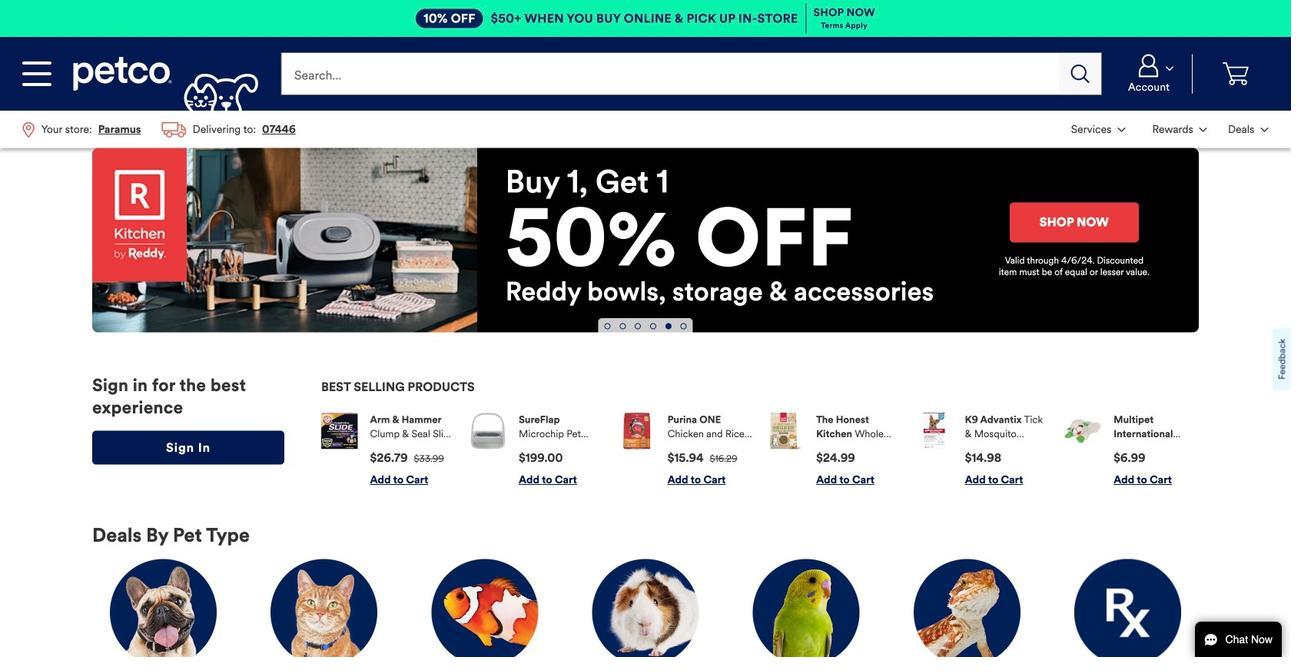 Task type: vqa. For each thing, say whether or not it's contained in the screenshot.
Search icon
yes



Task type: describe. For each thing, give the bounding box(es) containing it.
6 list item from the left
[[1066, 413, 1200, 487]]

5 list item from the left
[[917, 413, 1051, 487]]

fish deals image
[[432, 560, 539, 658]]



Task type: locate. For each thing, give the bounding box(es) containing it.
pet pharmacy image
[[1075, 560, 1182, 658]]

bird deals image
[[753, 560, 860, 658]]

3 list item from the left
[[619, 413, 753, 487]]

4 list item from the left
[[768, 413, 902, 487]]

2 list item from the left
[[470, 413, 604, 487]]

small pet deals image
[[593, 560, 699, 658]]

1 list item from the left
[[321, 413, 456, 487]]

search image
[[1072, 65, 1090, 83]]

Search search field
[[281, 52, 1060, 95]]

list item
[[321, 413, 456, 487], [470, 413, 604, 487], [619, 413, 753, 487], [768, 413, 902, 487], [917, 413, 1051, 487], [1066, 413, 1200, 487]]

cat deals image
[[271, 560, 378, 658]]

dog deals image
[[110, 560, 217, 658]]

reptile deals image
[[914, 560, 1021, 658]]

list
[[12, 111, 306, 148], [1061, 111, 1280, 148], [321, 401, 1200, 500]]



